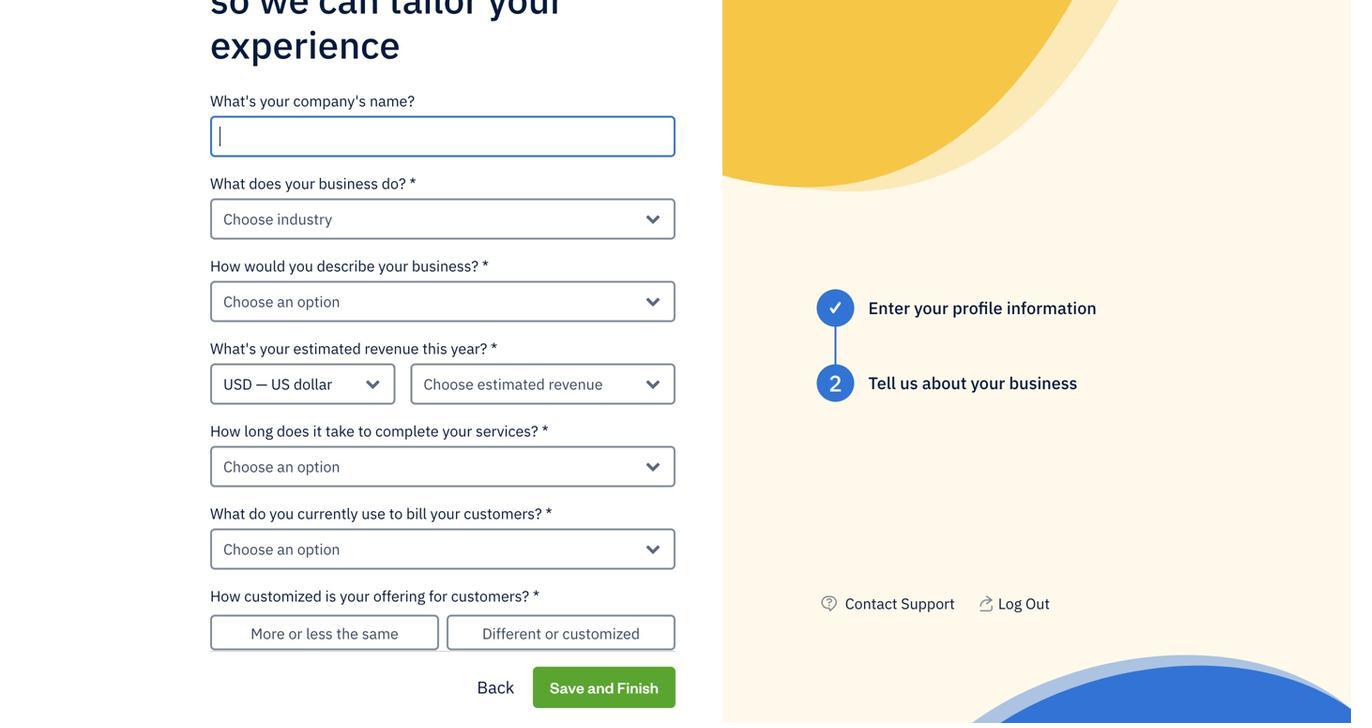 Task type: locate. For each thing, give the bounding box(es) containing it.
choose inside choose industry field
[[223, 209, 274, 229]]

0 vertical spatial you
[[289, 256, 313, 276]]

use
[[362, 504, 386, 524]]

business
[[319, 174, 378, 194], [1009, 372, 1078, 394]]

how would you describe your business? *
[[210, 256, 489, 276]]

choose down this
[[424, 375, 474, 394]]

choose for choose industry field
[[223, 209, 274, 229]]

estimated up services?
[[477, 375, 545, 394]]

us
[[271, 375, 290, 394]]

your
[[260, 91, 290, 111], [285, 174, 315, 194], [378, 256, 408, 276], [914, 297, 949, 319], [260, 339, 290, 359], [971, 372, 1005, 394], [442, 422, 472, 441], [430, 504, 460, 524], [340, 587, 370, 606]]

None text field
[[210, 116, 676, 157]]

1 vertical spatial an
[[277, 457, 294, 477]]

what left do
[[210, 504, 245, 524]]

does up choose industry
[[249, 174, 282, 194]]

1 what's from the top
[[210, 91, 256, 111]]

choose an option down long
[[223, 457, 340, 477]]

2 vertical spatial option
[[297, 540, 340, 560]]

customized up and
[[563, 624, 640, 644]]

industry
[[277, 209, 332, 229]]

1 vertical spatial does
[[277, 422, 309, 441]]

2 how from the top
[[210, 422, 241, 441]]

1 vertical spatial how
[[210, 422, 241, 441]]

0 vertical spatial estimated
[[293, 339, 361, 359]]

your right enter
[[914, 297, 949, 319]]

what up choose industry
[[210, 174, 245, 194]]

choose down would
[[223, 292, 274, 312]]

long
[[244, 422, 273, 441]]

describe
[[317, 256, 375, 276]]

0 vertical spatial business
[[319, 174, 378, 194]]

3 option from the top
[[297, 540, 340, 560]]

your up usd — us dollar
[[260, 339, 290, 359]]

*
[[410, 174, 416, 194], [482, 256, 489, 276], [491, 339, 498, 359], [542, 422, 549, 441], [546, 504, 552, 524], [533, 587, 540, 606]]

2 what's from the top
[[210, 339, 256, 359]]

choose for choose estimated revenue field
[[424, 375, 474, 394]]

save and finish
[[550, 678, 659, 698]]

1 horizontal spatial estimated
[[477, 375, 545, 394]]

log
[[998, 594, 1022, 614]]

your left the company's
[[260, 91, 290, 111]]

what does your business do? *
[[210, 174, 416, 194]]

support image
[[817, 593, 842, 615]]

0 horizontal spatial customized
[[244, 587, 322, 606]]

revenue
[[365, 339, 419, 359], [549, 375, 603, 394]]

choose inside choose estimated revenue field
[[424, 375, 474, 394]]

0 horizontal spatial to
[[358, 422, 372, 441]]

you
[[289, 256, 313, 276], [270, 504, 294, 524]]

tell us about your business
[[869, 372, 1078, 394]]

0 vertical spatial choose an option
[[223, 292, 340, 312]]

your right about
[[971, 372, 1005, 394]]

1 or from the left
[[289, 624, 302, 644]]

1 vertical spatial you
[[270, 504, 294, 524]]

company's
[[293, 91, 366, 111]]

2 vertical spatial how
[[210, 587, 241, 606]]

does
[[249, 174, 282, 194], [277, 422, 309, 441]]

save
[[550, 678, 585, 698]]

customers? up different
[[451, 587, 529, 606]]

0 horizontal spatial estimated
[[293, 339, 361, 359]]

back
[[477, 677, 515, 699]]

support
[[901, 594, 955, 614]]

choose down do
[[223, 540, 274, 560]]

how for how customized is your offering for customers? *
[[210, 587, 241, 606]]

you right do
[[270, 504, 294, 524]]

business left do?
[[319, 174, 378, 194]]

option for first choose an option field from the top of the page
[[297, 292, 340, 312]]

Choose estimated revenue field
[[410, 364, 676, 405]]

Choose an option field
[[210, 281, 676, 323], [210, 446, 676, 488], [210, 529, 676, 570]]

or
[[289, 624, 302, 644], [545, 624, 559, 644]]

or right different
[[545, 624, 559, 644]]

choose down long
[[223, 457, 274, 477]]

choose an option
[[223, 292, 340, 312], [223, 457, 340, 477], [223, 540, 340, 560]]

save and finish button
[[533, 667, 676, 709]]

different
[[482, 624, 542, 644]]

2 vertical spatial an
[[277, 540, 294, 560]]

option
[[297, 292, 340, 312], [297, 457, 340, 477], [297, 540, 340, 560]]

customized up more
[[244, 587, 322, 606]]

3 how from the top
[[210, 587, 241, 606]]

1 vertical spatial what's
[[210, 339, 256, 359]]

more or less the same
[[251, 624, 399, 644]]

your right describe
[[378, 256, 408, 276]]

1 vertical spatial what
[[210, 504, 245, 524]]

1 vertical spatial choose an option
[[223, 457, 340, 477]]

1 what from the top
[[210, 174, 245, 194]]

option for second choose an option field from the bottom of the page
[[297, 457, 340, 477]]

option down describe
[[297, 292, 340, 312]]

0 vertical spatial what's
[[210, 91, 256, 111]]

information
[[1007, 297, 1097, 319]]

choose an option down would
[[223, 292, 340, 312]]

0 vertical spatial to
[[358, 422, 372, 441]]

1 vertical spatial choose an option field
[[210, 446, 676, 488]]

how
[[210, 256, 241, 276], [210, 422, 241, 441], [210, 587, 241, 606]]

you right would
[[289, 256, 313, 276]]

0 vertical spatial choose an option field
[[210, 281, 676, 323]]

choose for 3rd choose an option field from the top
[[223, 540, 274, 560]]

1 vertical spatial to
[[389, 504, 403, 524]]

it
[[313, 422, 322, 441]]

enter your profile information
[[869, 297, 1097, 319]]

how for how long does it take to complete your services? *
[[210, 422, 241, 441]]

what
[[210, 174, 245, 194], [210, 504, 245, 524]]

1 option from the top
[[297, 292, 340, 312]]

business down information
[[1009, 372, 1078, 394]]

1 vertical spatial estimated
[[477, 375, 545, 394]]

choose an option down do
[[223, 540, 340, 560]]

what for what does your business do? *
[[210, 174, 245, 194]]

1 horizontal spatial to
[[389, 504, 403, 524]]

0 vertical spatial an
[[277, 292, 294, 312]]

choose up would
[[223, 209, 274, 229]]

1 how from the top
[[210, 256, 241, 276]]

what's for what's your company's name?
[[210, 91, 256, 111]]

option down it
[[297, 457, 340, 477]]

to left bill
[[389, 504, 403, 524]]

to right take
[[358, 422, 372, 441]]

0 vertical spatial revenue
[[365, 339, 419, 359]]

0 vertical spatial what
[[210, 174, 245, 194]]

2 or from the left
[[545, 624, 559, 644]]

1 choose an option field from the top
[[210, 281, 676, 323]]

1 vertical spatial customized
[[563, 624, 640, 644]]

1 horizontal spatial business
[[1009, 372, 1078, 394]]

option down currently
[[297, 540, 340, 560]]

0 vertical spatial option
[[297, 292, 340, 312]]

1 vertical spatial revenue
[[549, 375, 603, 394]]

choose an option field down bill
[[210, 529, 676, 570]]

2 option from the top
[[297, 457, 340, 477]]

or left less at the bottom of page
[[289, 624, 302, 644]]

2 vertical spatial choose an option field
[[210, 529, 676, 570]]

0 vertical spatial how
[[210, 256, 241, 276]]

does left it
[[277, 422, 309, 441]]

choose an option field down complete on the left bottom of page
[[210, 446, 676, 488]]

estimated up dollar
[[293, 339, 361, 359]]

to
[[358, 422, 372, 441], [389, 504, 403, 524]]

estimated inside field
[[477, 375, 545, 394]]

2 what from the top
[[210, 504, 245, 524]]

1 vertical spatial option
[[297, 457, 340, 477]]

2 vertical spatial choose an option
[[223, 540, 340, 560]]

customized
[[244, 587, 322, 606], [563, 624, 640, 644]]

customers?
[[464, 504, 542, 524], [451, 587, 529, 606]]

estimated
[[293, 339, 361, 359], [477, 375, 545, 394]]

1 an from the top
[[277, 292, 294, 312]]

0 vertical spatial customized
[[244, 587, 322, 606]]

choose estimated revenue
[[424, 375, 603, 394]]

choose
[[223, 209, 274, 229], [223, 292, 274, 312], [424, 375, 474, 394], [223, 457, 274, 477], [223, 540, 274, 560]]

us
[[900, 372, 918, 394]]

what's
[[210, 91, 256, 111], [210, 339, 256, 359]]

0 horizontal spatial or
[[289, 624, 302, 644]]

choose an option field down business?
[[210, 281, 676, 323]]

3 choose an option field from the top
[[210, 529, 676, 570]]

customers? down services?
[[464, 504, 542, 524]]

tell
[[869, 372, 896, 394]]

1 horizontal spatial or
[[545, 624, 559, 644]]

1 horizontal spatial revenue
[[549, 375, 603, 394]]

or for different
[[545, 624, 559, 644]]

an
[[277, 292, 294, 312], [277, 457, 294, 477], [277, 540, 294, 560]]

what for what do you currently use to bill your customers? *
[[210, 504, 245, 524]]



Task type: vqa. For each thing, say whether or not it's contained in the screenshot.
25 inside Nov 19 - 25 —
no



Task type: describe. For each thing, give the bounding box(es) containing it.
do?
[[382, 174, 406, 194]]

about
[[922, 372, 967, 394]]

more
[[251, 624, 285, 644]]

is
[[325, 587, 336, 606]]

log out
[[998, 594, 1050, 614]]

1 choose an option from the top
[[223, 292, 340, 312]]

your right bill
[[430, 504, 460, 524]]

3 choose an option from the top
[[223, 540, 340, 560]]

—
[[256, 375, 268, 394]]

Choose industry field
[[210, 199, 676, 240]]

back button
[[462, 669, 530, 707]]

finish
[[617, 678, 659, 698]]

contact support link
[[845, 594, 955, 614]]

0 vertical spatial does
[[249, 174, 282, 194]]

how customized is your offering for customers? *
[[210, 587, 540, 606]]

what do you currently use to bill your customers? *
[[210, 504, 552, 524]]

choose for first choose an option field from the top of the page
[[223, 292, 274, 312]]

1 vertical spatial customers?
[[451, 587, 529, 606]]

what's your estimated revenue this year? *
[[210, 339, 498, 359]]

would
[[244, 256, 285, 276]]

to for bill
[[389, 504, 403, 524]]

log out button
[[978, 593, 1050, 615]]

enter
[[869, 297, 910, 319]]

logout image
[[978, 593, 995, 615]]

business?
[[412, 256, 479, 276]]

usd — us dollar
[[223, 375, 332, 394]]

2 choose an option from the top
[[223, 457, 340, 477]]

what's your company's name?
[[210, 91, 415, 111]]

contact support
[[845, 594, 955, 614]]

contact
[[845, 594, 898, 614]]

the
[[336, 624, 358, 644]]

currently
[[298, 504, 358, 524]]

complete
[[375, 422, 439, 441]]

offering
[[373, 587, 425, 606]]

your up industry
[[285, 174, 315, 194]]

revenue inside choose estimated revenue field
[[549, 375, 603, 394]]

what's for what's your estimated revenue this year? *
[[210, 339, 256, 359]]

less
[[306, 624, 333, 644]]

0 vertical spatial customers?
[[464, 504, 542, 524]]

same
[[362, 624, 399, 644]]

2 an from the top
[[277, 457, 294, 477]]

take
[[326, 422, 355, 441]]

1 vertical spatial business
[[1009, 372, 1078, 394]]

your right is
[[340, 587, 370, 606]]

out
[[1026, 594, 1050, 614]]

do
[[249, 504, 266, 524]]

your left services?
[[442, 422, 472, 441]]

you for do
[[270, 504, 294, 524]]

to for complete
[[358, 422, 372, 441]]

2 choose an option field from the top
[[210, 446, 676, 488]]

bill
[[406, 504, 427, 524]]

dollar
[[294, 375, 332, 394]]

choose for second choose an option field from the bottom of the page
[[223, 457, 274, 477]]

option for 3rd choose an option field from the top
[[297, 540, 340, 560]]

how for how would you describe your business? *
[[210, 256, 241, 276]]

how long does it take to complete your services? *
[[210, 422, 549, 441]]

for
[[429, 587, 448, 606]]

Currency field
[[210, 364, 395, 405]]

this
[[423, 339, 447, 359]]

choose industry
[[223, 209, 332, 229]]

0 horizontal spatial revenue
[[365, 339, 419, 359]]

profile
[[953, 297, 1003, 319]]

1 horizontal spatial customized
[[563, 624, 640, 644]]

or for more
[[289, 624, 302, 644]]

different or customized
[[482, 624, 640, 644]]

3 an from the top
[[277, 540, 294, 560]]

name?
[[370, 91, 415, 111]]

usd
[[223, 375, 252, 394]]

services?
[[476, 422, 538, 441]]

you for would
[[289, 256, 313, 276]]

and
[[588, 678, 614, 698]]

0 horizontal spatial business
[[319, 174, 378, 194]]

year?
[[451, 339, 487, 359]]



